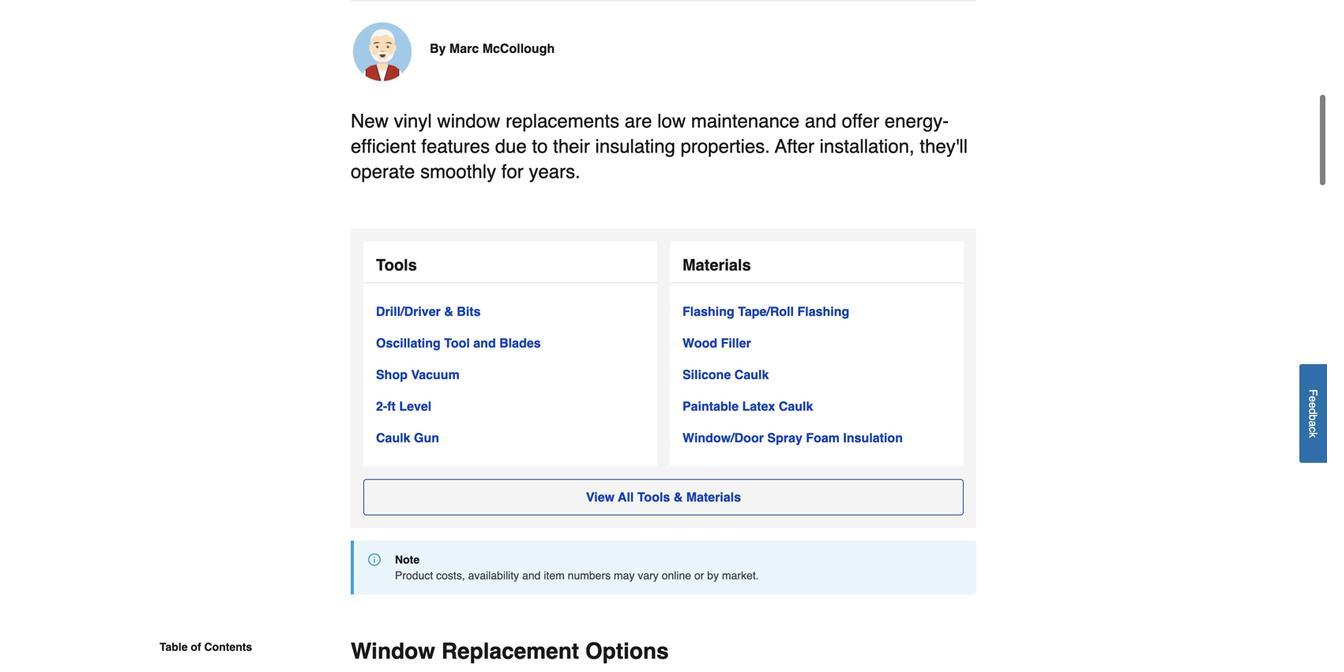 Task type: locate. For each thing, give the bounding box(es) containing it.
tools up the drill/driver
[[376, 256, 417, 274]]

&
[[444, 304, 454, 319], [674, 490, 683, 505]]

f e e d b a c k
[[1308, 390, 1320, 438]]

e up d
[[1308, 396, 1320, 402]]

caulk up paintable latex caulk
[[735, 368, 769, 382]]

flashing right tape/roll
[[798, 304, 850, 319]]

0 horizontal spatial caulk
[[376, 431, 411, 445]]

tools
[[376, 256, 417, 274], [638, 490, 670, 505]]

window
[[437, 110, 501, 132]]

new vinyl window replacements are low maintenance and offer energy- efficient features due to their insulating properties. after installation, they'll operate smoothly for years.
[[351, 110, 968, 183]]

2 vertical spatial caulk
[[376, 431, 411, 445]]

properties.
[[681, 136, 771, 157]]

0 horizontal spatial tools
[[376, 256, 417, 274]]

f
[[1308, 390, 1320, 396]]

1 vertical spatial tools
[[638, 490, 670, 505]]

blades
[[500, 336, 541, 351]]

flashing tape/roll flashing
[[683, 304, 850, 319]]

paintable latex caulk
[[683, 399, 814, 414]]

e up b
[[1308, 402, 1320, 409]]

by
[[708, 569, 719, 582]]

silicone caulk link
[[683, 366, 769, 385]]

1 horizontal spatial flashing
[[798, 304, 850, 319]]

0 vertical spatial materials
[[683, 256, 751, 274]]

tool
[[444, 336, 470, 351]]

caulk down ft
[[376, 431, 411, 445]]

caulk up window/door spray foam insulation in the right of the page
[[779, 399, 814, 414]]

drill/driver & bits link
[[376, 302, 481, 321]]

note product costs, availability and item numbers may vary online or by market.
[[395, 554, 759, 582]]

to
[[532, 136, 548, 157]]

caulk gun link
[[376, 429, 439, 448]]

2 vertical spatial and
[[522, 569, 541, 582]]

shop vacuum
[[376, 368, 460, 382]]

0 horizontal spatial &
[[444, 304, 454, 319]]

1 horizontal spatial and
[[522, 569, 541, 582]]

and right tool
[[474, 336, 496, 351]]

oscillating tool and blades link
[[376, 334, 541, 353]]

window/door
[[683, 431, 764, 445]]

low
[[658, 110, 686, 132]]

1 vertical spatial and
[[474, 336, 496, 351]]

energy-
[[885, 110, 949, 132]]

2-ft level link
[[376, 397, 432, 416]]

0 horizontal spatial flashing
[[683, 304, 735, 319]]

product
[[395, 569, 433, 582]]

are
[[625, 110, 652, 132]]

0 vertical spatial caulk
[[735, 368, 769, 382]]

or
[[695, 569, 705, 582]]

oscillating
[[376, 336, 441, 351]]

1 vertical spatial caulk
[[779, 399, 814, 414]]

f e e d b a c k button
[[1300, 364, 1328, 463]]

1 horizontal spatial tools
[[638, 490, 670, 505]]

by marc mccollough
[[430, 41, 555, 56]]

materials down window/door
[[687, 490, 741, 505]]

maintenance
[[691, 110, 800, 132]]

flashing up wood filler
[[683, 304, 735, 319]]

0 vertical spatial and
[[805, 110, 837, 132]]

2 e from the top
[[1308, 402, 1320, 409]]

& left bits on the left of page
[[444, 304, 454, 319]]

may
[[614, 569, 635, 582]]

materials
[[683, 256, 751, 274], [687, 490, 741, 505]]

b
[[1308, 415, 1320, 421]]

flashing tape/roll flashing link
[[683, 302, 850, 321]]

wood filler link
[[683, 334, 751, 353]]

they'll
[[920, 136, 968, 157]]

2-ft level
[[376, 399, 432, 414]]

smoothly
[[421, 161, 496, 183]]

2 horizontal spatial and
[[805, 110, 837, 132]]

flashing
[[683, 304, 735, 319], [798, 304, 850, 319]]

tools right all
[[638, 490, 670, 505]]

0 vertical spatial &
[[444, 304, 454, 319]]

caulk
[[735, 368, 769, 382], [779, 399, 814, 414], [376, 431, 411, 445]]

table of contents
[[160, 641, 252, 654]]

and left item
[[522, 569, 541, 582]]

numbers
[[568, 569, 611, 582]]

drill/driver & bits
[[376, 304, 481, 319]]

e
[[1308, 396, 1320, 402], [1308, 402, 1320, 409]]

and up after
[[805, 110, 837, 132]]

table
[[160, 641, 188, 654]]

view
[[586, 490, 615, 505]]

new
[[351, 110, 389, 132]]

materials up tape/roll
[[683, 256, 751, 274]]

due
[[495, 136, 527, 157]]

ft
[[387, 399, 396, 414]]

caulk gun
[[376, 431, 439, 445]]

d
[[1308, 409, 1320, 415]]

2 horizontal spatial caulk
[[779, 399, 814, 414]]

latex
[[743, 399, 776, 414]]

1 vertical spatial &
[[674, 490, 683, 505]]

bits
[[457, 304, 481, 319]]

by
[[430, 41, 446, 56]]

& right all
[[674, 490, 683, 505]]

drill/driver
[[376, 304, 441, 319]]



Task type: describe. For each thing, give the bounding box(es) containing it.
and inside note product costs, availability and item numbers may vary online or by market.
[[522, 569, 541, 582]]

market.
[[722, 569, 759, 582]]

gun
[[414, 431, 439, 445]]

online
[[662, 569, 692, 582]]

replacement
[[442, 639, 579, 664]]

2 flashing from the left
[[798, 304, 850, 319]]

paintable
[[683, 399, 739, 414]]

1 e from the top
[[1308, 396, 1320, 402]]

installation,
[[820, 136, 915, 157]]

1 flashing from the left
[[683, 304, 735, 319]]

mccollough
[[483, 41, 555, 56]]

contents
[[204, 641, 252, 654]]

info image
[[368, 554, 381, 566]]

paintable latex caulk link
[[683, 397, 814, 416]]

1 horizontal spatial &
[[674, 490, 683, 505]]

all
[[618, 490, 634, 505]]

marc
[[450, 41, 479, 56]]

foam
[[806, 431, 840, 445]]

insulating
[[596, 136, 676, 157]]

1 vertical spatial materials
[[687, 490, 741, 505]]

silicone
[[683, 368, 731, 382]]

insulation
[[844, 431, 903, 445]]

item
[[544, 569, 565, 582]]

window/door spray foam insulation link
[[683, 429, 903, 448]]

0 horizontal spatial and
[[474, 336, 496, 351]]

shop
[[376, 368, 408, 382]]

costs,
[[436, 569, 465, 582]]

years.
[[529, 161, 581, 183]]

oscillating tool and blades
[[376, 336, 541, 351]]

1 horizontal spatial caulk
[[735, 368, 769, 382]]

of
[[191, 641, 201, 654]]

window/door spray foam insulation
[[683, 431, 903, 445]]

2-
[[376, 399, 387, 414]]

marc mccollough image
[[351, 20, 414, 83]]

spray
[[768, 431, 803, 445]]

tape/roll
[[738, 304, 794, 319]]

note
[[395, 554, 420, 566]]

window replacement options
[[351, 639, 669, 664]]

wood
[[683, 336, 718, 351]]

0 vertical spatial tools
[[376, 256, 417, 274]]

a
[[1308, 421, 1320, 427]]

for
[[502, 161, 524, 183]]

window
[[351, 639, 436, 664]]

k
[[1308, 433, 1320, 438]]

options
[[586, 639, 669, 664]]

silicone caulk
[[683, 368, 769, 382]]

wood filler
[[683, 336, 751, 351]]

their
[[553, 136, 590, 157]]

after
[[775, 136, 815, 157]]

vinyl
[[394, 110, 432, 132]]

filler
[[721, 336, 751, 351]]

view all tools & materials
[[586, 490, 741, 505]]

features
[[422, 136, 490, 157]]

c
[[1308, 427, 1320, 433]]

availability
[[468, 569, 519, 582]]

offer
[[842, 110, 880, 132]]

efficient
[[351, 136, 416, 157]]

operate
[[351, 161, 415, 183]]

shop vacuum link
[[376, 366, 460, 385]]

replacements
[[506, 110, 620, 132]]

vacuum
[[411, 368, 460, 382]]

vary
[[638, 569, 659, 582]]

and inside new vinyl window replacements are low maintenance and offer energy- efficient features due to their insulating properties. after installation, they'll operate smoothly for years.
[[805, 110, 837, 132]]

level
[[399, 399, 432, 414]]



Task type: vqa. For each thing, say whether or not it's contained in the screenshot.
left 'Tools'
yes



